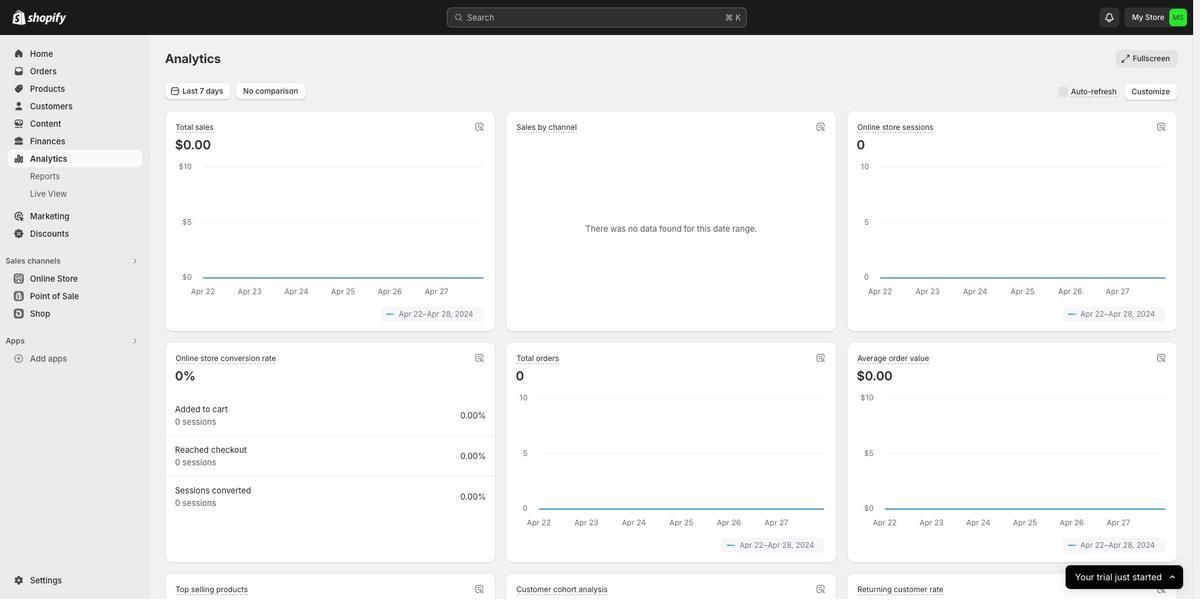 Task type: describe. For each thing, give the bounding box(es) containing it.
0 horizontal spatial shopify image
[[13, 10, 26, 25]]



Task type: locate. For each thing, give the bounding box(es) containing it.
shopify image
[[13, 10, 26, 25], [28, 13, 66, 25]]

list
[[178, 307, 484, 322], [860, 307, 1166, 322], [519, 538, 825, 553], [860, 538, 1166, 553]]

my store image
[[1170, 9, 1188, 26]]

1 horizontal spatial shopify image
[[28, 13, 66, 25]]



Task type: vqa. For each thing, say whether or not it's contained in the screenshot.
the left shopify IMAGE
yes



